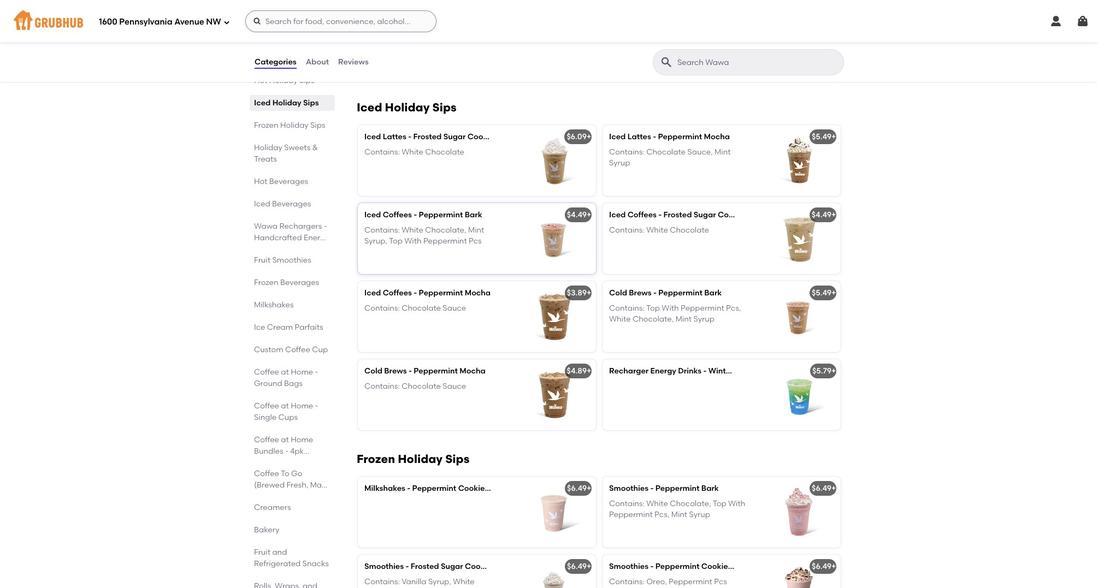 Task type: locate. For each thing, give the bounding box(es) containing it.
syrup, down the iced coffees - peppermint bark
[[364, 237, 387, 246]]

white inside contains: white chocolate, top with peppermint pcs
[[402, 30, 423, 39]]

energy right recharger at the bottom of page
[[651, 366, 676, 376]]

frozen holiday sips tab
[[254, 120, 331, 131]]

at inside coffee at home - single cups
[[281, 402, 289, 411]]

2 vertical spatial &
[[734, 562, 740, 571]]

syrup, inside "contains: white chocolate, mint syrup, top with peppermint pcs"
[[364, 237, 387, 246]]

avenue
[[174, 17, 204, 27]]

hot holiday sips tab
[[254, 75, 331, 86]]

white for smoothies - peppermint bark
[[647, 499, 668, 509]]

1 $5.49 from the top
[[812, 132, 832, 141]]

0 horizontal spatial milkshakes
[[254, 301, 294, 310]]

1 at from the top
[[281, 368, 289, 377]]

coffees
[[383, 210, 412, 219], [628, 210, 657, 219], [383, 288, 412, 298]]

white down steamers - peppermint bark
[[402, 30, 423, 39]]

1 sauce from the top
[[443, 304, 466, 313]]

beverages down "hot beverages" tab
[[272, 199, 311, 209]]

coffee inside coffee at home bundles - 4pk ground bags -save $6
[[254, 436, 279, 445]]

bags inside coffee at home - ground bags
[[284, 379, 303, 389]]

drinks
[[254, 245, 277, 254], [678, 366, 702, 376]]

$6.49 for smoothies - frosted sugar cookie
[[567, 562, 587, 571]]

contains: left vanilla
[[364, 577, 400, 587]]

ground
[[254, 379, 282, 389], [254, 458, 282, 468]]

smoothies up frozen beverages tab
[[272, 256, 311, 265]]

0 horizontal spatial drinks
[[254, 245, 277, 254]]

coffee at home bundles - 4pk ground bags -save $6
[[254, 436, 326, 479]]

chocolate, inside contains: white chocolate, top with peppermint pcs, mint syrup
[[670, 499, 711, 509]]

contains: for iced coffees - peppermint bark
[[364, 226, 400, 235]]

+ for iced lattes - peppermint mocha
[[832, 132, 836, 141]]

0 horizontal spatial iced holiday sips
[[254, 98, 319, 108]]

$4.89
[[567, 366, 587, 376]]

3 home from the top
[[291, 436, 313, 445]]

$6.49 for smoothies - peppermint cookies & cream
[[812, 562, 832, 571]]

cold for cold brews - peppermint mocha
[[364, 366, 382, 376]]

contains: for smoothies - peppermint cookies & cream
[[609, 577, 645, 587]]

0 vertical spatial ground
[[254, 379, 282, 389]]

1 vertical spatial ground
[[254, 458, 282, 468]]

0 horizontal spatial svg image
[[223, 19, 230, 25]]

Search Wawa search field
[[677, 57, 840, 68]]

$4.49 + for iced coffees - peppermint bark
[[567, 210, 591, 219]]

0 horizontal spatial cookies
[[458, 484, 489, 493]]

contains: inside contains: vanilla syrup, white
[[364, 577, 400, 587]]

contains: inside "contains: chocolate sauce, mint syrup"
[[609, 147, 645, 157]]

1 vertical spatial energy
[[651, 366, 676, 376]]

0 vertical spatial sugar
[[444, 132, 466, 141]]

coffee inside coffee at home - ground bags
[[254, 368, 279, 377]]

coffee up single at left
[[254, 402, 279, 411]]

1 horizontal spatial brews
[[629, 288, 652, 298]]

1 vertical spatial home
[[291, 402, 313, 411]]

contains: inside contains: white chocolate, top with peppermint pcs, mint syrup
[[609, 499, 645, 509]]

2 bags from the top
[[284, 458, 303, 468]]

0 vertical spatial pcs
[[410, 41, 423, 50]]

white inside the contains: top with peppermint pcs, white chocolate, mint syrup
[[609, 315, 631, 324]]

0 vertical spatial cold
[[609, 288, 627, 298]]

1 horizontal spatial $4.49
[[812, 210, 832, 219]]

1 vertical spatial $5.49
[[812, 288, 832, 298]]

coffee at home - single cups
[[254, 402, 318, 422]]

1 horizontal spatial iced holiday sips
[[357, 100, 457, 114]]

top
[[468, 30, 482, 39], [389, 237, 403, 246], [647, 304, 660, 313], [713, 499, 727, 509]]

coffee down the custom
[[254, 368, 279, 377]]

take
[[254, 492, 271, 502]]

snacks
[[303, 560, 329, 569]]

+
[[587, 132, 591, 141], [832, 132, 836, 141], [587, 210, 591, 219], [832, 210, 836, 219], [587, 288, 591, 298], [832, 288, 836, 298], [587, 366, 591, 376], [832, 366, 836, 376], [587, 484, 591, 493], [832, 484, 836, 493], [587, 562, 591, 571], [832, 562, 836, 571]]

2 horizontal spatial cream
[[742, 562, 767, 571]]

sugar for iced lattes - frosted sugar cookie
[[444, 132, 466, 141]]

0 vertical spatial drinks
[[254, 245, 277, 254]]

top inside contains: white chocolate, top with peppermint pcs
[[468, 30, 482, 39]]

$6.49 + for smoothies - frosted sugar cookie
[[567, 562, 591, 571]]

home up cups
[[291, 402, 313, 411]]

may
[[310, 481, 326, 490]]

$5.49 +
[[812, 132, 836, 141], [812, 288, 836, 298]]

milkshakes - peppermint cookies & cream
[[364, 484, 524, 493]]

vanilla)
[[821, 366, 849, 376]]

sips up iced lattes - frosted sugar cookie
[[433, 100, 457, 114]]

sips
[[299, 76, 315, 85], [303, 98, 319, 108], [433, 100, 457, 114], [310, 121, 325, 130], [445, 452, 470, 466]]

+ for cold brews - peppermint bark
[[832, 288, 836, 298]]

0 vertical spatial frosted
[[413, 132, 442, 141]]

at inside coffee at home - ground bags
[[281, 368, 289, 377]]

2 vertical spatial frosted
[[411, 562, 439, 571]]

home for bags
[[291, 368, 313, 377]]

contains: for steamers - peppermint bark
[[364, 30, 400, 39]]

iced holiday sips down hot holiday sips
[[254, 98, 319, 108]]

hot
[[254, 76, 267, 85], [254, 177, 267, 186]]

holiday sweets & treats tab
[[254, 142, 331, 165]]

sips for iced holiday sips tab on the top left of page
[[303, 98, 319, 108]]

frozen holiday sips up milkshakes - peppermint cookies & cream
[[357, 452, 470, 466]]

1 horizontal spatial syrup,
[[428, 577, 451, 587]]

chocolate, down cold brews - peppermint bark
[[633, 315, 674, 324]]

contains: chocolate sauce
[[364, 304, 466, 313], [364, 382, 466, 391]]

1 vertical spatial hot
[[254, 177, 267, 186]]

0 horizontal spatial cold
[[364, 366, 382, 376]]

$5.79
[[813, 366, 832, 376]]

smoothies - peppermint cookies & cream
[[609, 562, 767, 571]]

home inside coffee at home - ground bags
[[291, 368, 313, 377]]

bark up contains: white chocolate, top with peppermint pcs
[[453, 15, 470, 24]]

2 contains: chocolate sauce from the top
[[364, 382, 466, 391]]

chocolate down iced coffees - peppermint mocha
[[402, 304, 441, 313]]

steamers
[[364, 15, 400, 24]]

contains: for iced lattes - peppermint mocha
[[609, 147, 645, 157]]

0 vertical spatial $5.49 +
[[812, 132, 836, 141]]

2 $5.49 from the top
[[812, 288, 832, 298]]

frosted
[[413, 132, 442, 141], [664, 210, 692, 219], [411, 562, 439, 571]]

1 horizontal spatial &
[[491, 484, 496, 493]]

cookies for milkshakes - peppermint cookies & cream
[[458, 484, 489, 493]]

0 horizontal spatial $4.49
[[567, 210, 587, 219]]

sips down the hot holiday sips tab
[[303, 98, 319, 108]]

0 vertical spatial $5.49
[[812, 132, 832, 141]]

1 contains: chocolate sauce from the top
[[364, 304, 466, 313]]

1 horizontal spatial contains: white chocolate
[[609, 226, 709, 235]]

2 hot from the top
[[254, 177, 267, 186]]

beverages down fruit smoothies tab
[[280, 278, 319, 287]]

contains: white chocolate down iced lattes - frosted sugar cookie
[[364, 147, 464, 157]]

1 vertical spatial brews
[[384, 366, 407, 376]]

sugar
[[444, 132, 466, 141], [694, 210, 716, 219], [441, 562, 463, 571]]

1 vertical spatial milkshakes
[[364, 484, 405, 493]]

1 horizontal spatial cream
[[498, 484, 524, 493]]

contains: chocolate sauce down cold brews - peppermint mocha
[[364, 382, 466, 391]]

0 horizontal spatial brews
[[384, 366, 407, 376]]

frosted for lattes
[[413, 132, 442, 141]]

1 hot from the top
[[254, 76, 267, 85]]

1 vertical spatial pcs,
[[655, 510, 670, 520]]

iced
[[254, 98, 271, 108], [357, 100, 382, 114], [364, 132, 381, 141], [609, 132, 626, 141], [254, 199, 270, 209], [364, 210, 381, 219], [609, 210, 626, 219], [364, 288, 381, 298]]

1 vertical spatial pcs
[[469, 237, 482, 246]]

drinks down the handcrafted
[[254, 245, 277, 254]]

holiday down hot holiday sips
[[272, 98, 301, 108]]

save
[[308, 458, 326, 468]]

mocha for cold brews - peppermint mocha
[[460, 366, 486, 376]]

bags up coffee at home - single cups tab
[[284, 379, 303, 389]]

contains: chocolate sauce for brews
[[364, 382, 466, 391]]

1 vertical spatial syrup,
[[428, 577, 451, 587]]

2 vertical spatial at
[[281, 436, 289, 445]]

iced coffees - peppermint mocha image
[[514, 281, 596, 352]]

2 sauce from the top
[[443, 382, 466, 391]]

0 vertical spatial beverages
[[269, 177, 308, 186]]

bags
[[284, 379, 303, 389], [284, 458, 303, 468]]

1 $4.49 + from the left
[[567, 210, 591, 219]]

contains: for cold brews - peppermint bark
[[609, 304, 645, 313]]

frozen for frozen beverages tab
[[254, 278, 278, 287]]

iced holiday sips up iced lattes - frosted sugar cookie
[[357, 100, 457, 114]]

chocolate inside "contains: chocolate sauce, mint syrup"
[[647, 147, 686, 157]]

0 vertical spatial pcs,
[[726, 304, 741, 313]]

2 at from the top
[[281, 402, 289, 411]]

- inside coffee at home - ground bags
[[315, 368, 318, 377]]

0 vertical spatial syrup
[[609, 159, 630, 168]]

1 horizontal spatial pcs,
[[726, 304, 741, 313]]

2 vertical spatial beverages
[[280, 278, 319, 287]]

2 lattes from the left
[[628, 132, 651, 141]]

smoothies up oreo,
[[609, 562, 649, 571]]

hot down the treats
[[254, 177, 267, 186]]

1 home from the top
[[291, 368, 313, 377]]

$5.49 + for contains: chocolate sauce, mint syrup
[[812, 132, 836, 141]]

1 horizontal spatial lattes
[[628, 132, 651, 141]]

contains: chocolate sauce down iced coffees - peppermint mocha
[[364, 304, 466, 313]]

pcs, inside the contains: top with peppermint pcs, white chocolate, mint syrup
[[726, 304, 741, 313]]

contains: inside the contains: top with peppermint pcs, white chocolate, mint syrup
[[609, 304, 645, 313]]

contains: left oreo,
[[609, 577, 645, 587]]

handcrafted
[[254, 233, 302, 243]]

hot inside the hot holiday sips tab
[[254, 76, 267, 85]]

0 vertical spatial contains: white chocolate
[[364, 147, 464, 157]]

parfaits
[[295, 323, 323, 332]]

white inside "contains: white chocolate, mint syrup, top with peppermint pcs"
[[402, 226, 423, 235]]

at up cups
[[281, 402, 289, 411]]

smoothies up vanilla
[[364, 562, 404, 571]]

cream
[[267, 323, 293, 332], [498, 484, 524, 493], [742, 562, 767, 571]]

svg image
[[1077, 15, 1090, 28], [253, 17, 262, 26], [223, 19, 230, 25]]

pcs,
[[726, 304, 741, 313], [655, 510, 670, 520]]

2 horizontal spatial pcs
[[714, 577, 727, 587]]

1 vertical spatial cookies
[[702, 562, 732, 571]]

recharger energy drinks - winter blues (blue raspberry, vanilla) image
[[759, 359, 841, 430]]

contains: down the iced coffees - peppermint bark
[[364, 226, 400, 235]]

1 fruit from the top
[[254, 256, 271, 265]]

contains: vanilla syrup, white
[[364, 577, 475, 589]]

bundles
[[254, 447, 283, 456]]

coffee up (brewed
[[254, 469, 279, 479]]

1 vertical spatial cold
[[364, 366, 382, 376]]

contains: oreo, peppermint pcs
[[609, 577, 727, 587]]

mint inside "contains: chocolate sauce, mint syrup"
[[715, 147, 731, 157]]

white down smoothies - peppermint bark
[[647, 499, 668, 509]]

0 horizontal spatial lattes
[[383, 132, 406, 141]]

contains: chocolate sauce for coffees
[[364, 304, 466, 313]]

cream for milkshakes
[[498, 484, 524, 493]]

holiday up the treats
[[254, 143, 282, 152]]

0 vertical spatial sauce
[[443, 304, 466, 313]]

at down custom coffee cup
[[281, 368, 289, 377]]

contains: down steamers
[[364, 30, 400, 39]]

drinks left winter
[[678, 366, 702, 376]]

at up bundles
[[281, 436, 289, 445]]

peppermint
[[407, 15, 451, 24], [364, 41, 408, 50], [658, 132, 702, 141], [419, 210, 463, 219], [423, 237, 467, 246], [419, 288, 463, 298], [659, 288, 703, 298], [681, 304, 724, 313], [414, 366, 458, 376], [412, 484, 456, 493], [656, 484, 700, 493], [609, 510, 653, 520], [656, 562, 700, 571], [669, 577, 713, 587]]

svg image
[[1050, 15, 1063, 28]]

cold
[[609, 288, 627, 298], [364, 366, 382, 376]]

contains: down smoothies - peppermint bark
[[609, 499, 645, 509]]

bags inside coffee at home bundles - 4pk ground bags -save $6
[[284, 458, 303, 468]]

contains: down iced coffees - frosted sugar cookie
[[609, 226, 645, 235]]

$4.49 +
[[567, 210, 591, 219], [812, 210, 836, 219]]

1 horizontal spatial cookies
[[702, 562, 732, 571]]

$6.49 +
[[567, 484, 591, 493], [812, 484, 836, 493], [567, 562, 591, 571], [812, 562, 836, 571]]

contains: down cold brews - peppermint bark
[[609, 304, 645, 313]]

holiday inside holiday sweets & treats
[[254, 143, 282, 152]]

home down custom coffee cup tab
[[291, 368, 313, 377]]

mocha for iced lattes - peppermint mocha
[[704, 132, 730, 141]]

ice cream parfaits tab
[[254, 322, 331, 333]]

bark up "contains: white chocolate, mint syrup, top with peppermint pcs"
[[465, 210, 482, 219]]

syrup, down smoothies - frosted sugar cookie
[[428, 577, 451, 587]]

at inside coffee at home bundles - 4pk ground bags -save $6
[[281, 436, 289, 445]]

iced beverages tab
[[254, 198, 331, 210]]

0 vertical spatial energy
[[304, 233, 329, 243]]

1 $5.49 + from the top
[[812, 132, 836, 141]]

smoothies inside wawa rechargers - handcrafted energy drinks fruit smoothies
[[272, 256, 311, 265]]

brews for chocolate
[[384, 366, 407, 376]]

1 bags from the top
[[284, 379, 303, 389]]

cookie for iced coffees - frosted sugar cookie
[[718, 210, 745, 219]]

ice cream parfaits
[[254, 323, 323, 332]]

1 horizontal spatial svg image
[[253, 17, 262, 26]]

beverages inside tab
[[272, 199, 311, 209]]

0 vertical spatial home
[[291, 368, 313, 377]]

home up 4pk
[[291, 436, 313, 445]]

top inside the contains: top with peppermint pcs, white chocolate, mint syrup
[[647, 304, 660, 313]]

1 vertical spatial mocha
[[465, 288, 491, 298]]

white down iced lattes - frosted sugar cookie
[[402, 147, 423, 157]]

beverages up iced beverages tab
[[269, 177, 308, 186]]

0 vertical spatial cookie
[[468, 132, 494, 141]]

bakery tab
[[254, 525, 331, 536]]

2 fruit from the top
[[254, 548, 271, 557]]

2 vertical spatial home
[[291, 436, 313, 445]]

fruit and refrigerated snacks
[[254, 548, 329, 569]]

sauce
[[443, 304, 466, 313], [443, 382, 466, 391]]

contains: inside "contains: white chocolate, mint syrup, top with peppermint pcs"
[[364, 226, 400, 235]]

$5.49 for contains: top with peppermint pcs, white chocolate, mint syrup
[[812, 288, 832, 298]]

cookies
[[458, 484, 489, 493], [702, 562, 732, 571]]

2 vertical spatial pcs
[[714, 577, 727, 587]]

home for 4pk
[[291, 436, 313, 445]]

with
[[484, 30, 501, 39], [405, 237, 422, 246], [662, 304, 679, 313], [728, 499, 746, 509]]

$4.49 for iced coffees - frosted sugar cookie
[[812, 210, 832, 219]]

2 horizontal spatial svg image
[[1077, 15, 1090, 28]]

frozen holiday sips down iced holiday sips tab on the top left of page
[[254, 121, 325, 130]]

chocolate for iced coffees - peppermint mocha
[[402, 304, 441, 313]]

sauce down iced coffees - peppermint mocha
[[443, 304, 466, 313]]

white inside contains: white chocolate, top with peppermint pcs, mint syrup
[[647, 499, 668, 509]]

chocolate, inside "contains: white chocolate, mint syrup, top with peppermint pcs"
[[425, 226, 466, 235]]

0 horizontal spatial syrup,
[[364, 237, 387, 246]]

2 $4.49 from the left
[[812, 210, 832, 219]]

1 vertical spatial contains: chocolate sauce
[[364, 382, 466, 391]]

holiday blend coffee - holiday blend image
[[759, 7, 841, 78]]

frozen inside tab
[[254, 121, 278, 130]]

2 ground from the top
[[254, 458, 282, 468]]

ground up coffee at home - single cups
[[254, 379, 282, 389]]

syrup,
[[364, 237, 387, 246], [428, 577, 451, 587]]

mint
[[715, 147, 731, 157], [468, 226, 484, 235], [676, 315, 692, 324], [671, 510, 688, 520]]

iced coffees - peppermint mocha
[[364, 288, 491, 298]]

chocolate,
[[425, 30, 466, 39], [425, 226, 466, 235], [633, 315, 674, 324], [670, 499, 711, 509]]

chocolate down cold brews - peppermint mocha
[[402, 382, 441, 391]]

cold brews - peppermint mocha image
[[514, 359, 596, 430]]

syrup for smoothies - peppermint bark
[[689, 510, 710, 520]]

0 vertical spatial syrup,
[[364, 237, 387, 246]]

steamers - peppermint bark
[[364, 15, 470, 24]]

smoothies up contains: white chocolate, top with peppermint pcs, mint syrup
[[609, 484, 649, 493]]

sauce down cold brews - peppermint mocha
[[443, 382, 466, 391]]

contains: white chocolate down iced coffees - frosted sugar cookie
[[609, 226, 709, 235]]

coffee inside coffee at home - single cups
[[254, 402, 279, 411]]

0 vertical spatial fruit
[[254, 256, 271, 265]]

1 horizontal spatial drinks
[[678, 366, 702, 376]]

+ for smoothies - frosted sugar cookie
[[587, 562, 591, 571]]

0 vertical spatial mocha
[[704, 132, 730, 141]]

$4.49 for iced coffees - peppermint bark
[[567, 210, 587, 219]]

0 horizontal spatial cream
[[267, 323, 293, 332]]

recharger energy drinks - winter blues (blue raspberry, vanilla)
[[609, 366, 849, 376]]

coffee for coffee at home - single cups
[[254, 402, 279, 411]]

contains: inside contains: white chocolate, top with peppermint pcs
[[364, 30, 400, 39]]

white down smoothies - frosted sugar cookie
[[453, 577, 475, 587]]

0 vertical spatial contains: chocolate sauce
[[364, 304, 466, 313]]

0 vertical spatial cream
[[267, 323, 293, 332]]

$3.89 +
[[567, 288, 591, 298]]

2 $4.49 + from the left
[[812, 210, 836, 219]]

peppermint inside contains: white chocolate, top with peppermint pcs, mint syrup
[[609, 510, 653, 520]]

1 vertical spatial cream
[[498, 484, 524, 493]]

coffee to go (brewed fresh, may take 10 minutes) creamers
[[254, 469, 326, 513]]

syrup inside contains: white chocolate, top with peppermint pcs, mint syrup
[[689, 510, 710, 520]]

cold brews - peppermint bark image
[[759, 281, 841, 352]]

peppermint inside "contains: white chocolate, mint syrup, top with peppermint pcs"
[[423, 237, 467, 246]]

1 vertical spatial syrup
[[694, 315, 715, 324]]

lattes
[[383, 132, 406, 141], [628, 132, 651, 141]]

& for milkshakes
[[491, 484, 496, 493]]

hot inside "hot beverages" tab
[[254, 177, 267, 186]]

at
[[281, 368, 289, 377], [281, 402, 289, 411], [281, 436, 289, 445]]

tab
[[254, 581, 331, 589]]

smoothies - peppermint cookies & cream image
[[759, 555, 841, 589]]

contains: for iced coffees - peppermint mocha
[[364, 304, 400, 313]]

hot holiday sips
[[254, 76, 315, 85]]

fruit left and
[[254, 548, 271, 557]]

1 $4.49 from the left
[[567, 210, 587, 219]]

1 horizontal spatial milkshakes
[[364, 484, 405, 493]]

+ for smoothies - peppermint cookies & cream
[[832, 562, 836, 571]]

1 lattes from the left
[[383, 132, 406, 141]]

1 horizontal spatial pcs
[[469, 237, 482, 246]]

contains: down iced lattes - peppermint mocha
[[609, 147, 645, 157]]

white down iced coffees - frosted sugar cookie
[[647, 226, 668, 235]]

0 horizontal spatial pcs,
[[655, 510, 670, 520]]

iced coffees - peppermint bark
[[364, 210, 482, 219]]

0 horizontal spatial contains: white chocolate
[[364, 147, 464, 157]]

0 vertical spatial frozen
[[254, 121, 278, 130]]

milkshakes - peppermint cookies & cream image
[[514, 477, 596, 548]]

chocolate, down steamers - peppermint bark
[[425, 30, 466, 39]]

chocolate, down the iced coffees - peppermint bark
[[425, 226, 466, 235]]

frozen holiday sips inside tab
[[254, 121, 325, 130]]

ground down bundles
[[254, 458, 282, 468]]

1 vertical spatial contains: white chocolate
[[609, 226, 709, 235]]

+ for smoothies - peppermint bark
[[832, 484, 836, 493]]

brews
[[629, 288, 652, 298], [384, 366, 407, 376]]

energy inside wawa rechargers - handcrafted energy drinks fruit smoothies
[[304, 233, 329, 243]]

0 vertical spatial bags
[[284, 379, 303, 389]]

white down the iced coffees - peppermint bark
[[402, 226, 423, 235]]

home inside coffee at home - single cups
[[291, 402, 313, 411]]

1 vertical spatial cookie
[[718, 210, 745, 219]]

2 vertical spatial frozen
[[357, 452, 395, 466]]

syrup, inside contains: vanilla syrup, white
[[428, 577, 451, 587]]

bark up the contains: top with peppermint pcs, white chocolate, mint syrup
[[705, 288, 722, 298]]

& inside holiday sweets & treats
[[312, 143, 318, 152]]

milkshakes inside tab
[[254, 301, 294, 310]]

frozen inside tab
[[254, 278, 278, 287]]

0 horizontal spatial frozen holiday sips
[[254, 121, 325, 130]]

bark up contains: white chocolate, top with peppermint pcs, mint syrup
[[702, 484, 719, 493]]

1 vertical spatial sauce
[[443, 382, 466, 391]]

contains: down iced coffees - peppermint mocha
[[364, 304, 400, 313]]

fruit down the handcrafted
[[254, 256, 271, 265]]

1 vertical spatial frosted
[[664, 210, 692, 219]]

beverages
[[269, 177, 308, 186], [272, 199, 311, 209], [280, 278, 319, 287]]

mint inside the contains: top with peppermint pcs, white chocolate, mint syrup
[[676, 315, 692, 324]]

1 vertical spatial frozen
[[254, 278, 278, 287]]

ice
[[254, 323, 265, 332]]

cups
[[278, 413, 298, 422]]

chocolate down iced lattes - frosted sugar cookie
[[425, 147, 464, 157]]

2 vertical spatial cream
[[742, 562, 767, 571]]

holiday
[[269, 76, 298, 85], [272, 98, 301, 108], [385, 100, 430, 114], [280, 121, 309, 130], [254, 143, 282, 152], [398, 452, 443, 466]]

coffees for iced coffees - peppermint mocha
[[383, 288, 412, 298]]

syrup inside the contains: top with peppermint pcs, white chocolate, mint syrup
[[694, 315, 715, 324]]

1 vertical spatial sugar
[[694, 210, 716, 219]]

0 horizontal spatial energy
[[304, 233, 329, 243]]

energy down rechargers
[[304, 233, 329, 243]]

syrup inside "contains: chocolate sauce, mint syrup"
[[609, 159, 630, 168]]

chocolate, inside contains: white chocolate, top with peppermint pcs
[[425, 30, 466, 39]]

1 vertical spatial fruit
[[254, 548, 271, 557]]

+ for iced coffees - peppermint mocha
[[587, 288, 591, 298]]

$6.49 + for smoothies - peppermint cookies & cream
[[812, 562, 836, 571]]

1 vertical spatial at
[[281, 402, 289, 411]]

home inside coffee at home bundles - 4pk ground bags -save $6
[[291, 436, 313, 445]]

sips down about
[[299, 76, 315, 85]]

1 horizontal spatial cold
[[609, 288, 627, 298]]

coffee at home - single cups tab
[[254, 401, 331, 424]]

chocolate down iced lattes - peppermint mocha
[[647, 147, 686, 157]]

1 vertical spatial beverages
[[272, 199, 311, 209]]

white up recharger at the bottom of page
[[609, 315, 631, 324]]

milkshakes for milkshakes
[[254, 301, 294, 310]]

chocolate, down smoothies - peppermint bark
[[670, 499, 711, 509]]

sips up sweets
[[310, 121, 325, 130]]

1 vertical spatial &
[[491, 484, 496, 493]]

2 home from the top
[[291, 402, 313, 411]]

coffee
[[285, 345, 310, 355], [254, 368, 279, 377], [254, 402, 279, 411], [254, 436, 279, 445], [254, 469, 279, 479]]

milkshakes
[[254, 301, 294, 310], [364, 484, 405, 493]]

cream inside tab
[[267, 323, 293, 332]]

1 horizontal spatial frozen holiday sips
[[357, 452, 470, 466]]

custom
[[254, 345, 283, 355]]

contains: down iced lattes - frosted sugar cookie
[[364, 147, 400, 157]]

mocha
[[704, 132, 730, 141], [465, 288, 491, 298], [460, 366, 486, 376]]

1 ground from the top
[[254, 379, 282, 389]]

ground inside coffee at home bundles - 4pk ground bags -save $6
[[254, 458, 282, 468]]

reviews
[[338, 57, 369, 67]]

2 $5.49 + from the top
[[812, 288, 836, 298]]

bark
[[453, 15, 470, 24], [465, 210, 482, 219], [705, 288, 722, 298], [702, 484, 719, 493]]

0 vertical spatial &
[[312, 143, 318, 152]]

main navigation navigation
[[0, 0, 1098, 43]]

0 horizontal spatial pcs
[[410, 41, 423, 50]]

iced holiday sips tab
[[254, 97, 331, 109]]

milkshakes for milkshakes - peppermint cookies & cream
[[364, 484, 405, 493]]

energy
[[304, 233, 329, 243], [651, 366, 676, 376]]

with inside contains: white chocolate, top with peppermint pcs, mint syrup
[[728, 499, 746, 509]]

3 at from the top
[[281, 436, 289, 445]]

0 vertical spatial at
[[281, 368, 289, 377]]

top inside "contains: white chocolate, mint syrup, top with peppermint pcs"
[[389, 237, 403, 246]]

beverages for frozen beverages
[[280, 278, 319, 287]]

coffee up bundles
[[254, 436, 279, 445]]

contains: down cold brews - peppermint mocha
[[364, 382, 400, 391]]

coffee inside coffee to go (brewed fresh, may take 10 minutes) creamers
[[254, 469, 279, 479]]

bags up go
[[284, 458, 303, 468]]

$6.49 + for smoothies - peppermint bark
[[812, 484, 836, 493]]

chocolate, inside the contains: top with peppermint pcs, white chocolate, mint syrup
[[633, 315, 674, 324]]

frozen
[[254, 121, 278, 130], [254, 278, 278, 287], [357, 452, 395, 466]]

contains: chocolate sauce, mint syrup
[[609, 147, 731, 168]]

2 vertical spatial syrup
[[689, 510, 710, 520]]

with inside the contains: top with peppermint pcs, white chocolate, mint syrup
[[662, 304, 679, 313]]

fruit and refrigerated snacks tab
[[254, 547, 331, 570]]

0 vertical spatial milkshakes
[[254, 301, 294, 310]]

hot down categories on the top left of the page
[[254, 76, 267, 85]]



Task type: vqa. For each thing, say whether or not it's contained in the screenshot.
"Taco Del Mar"
no



Task type: describe. For each thing, give the bounding box(es) containing it.
$5.49 + for contains: top with peppermint pcs, white chocolate, mint syrup
[[812, 288, 836, 298]]

wawa
[[254, 222, 278, 231]]

sauce for cold brews - peppermint mocha
[[443, 382, 466, 391]]

minutes)
[[282, 492, 314, 502]]

rechargers
[[279, 222, 322, 231]]

at for cups
[[281, 402, 289, 411]]

iced holiday sips inside tab
[[254, 98, 319, 108]]

hot for hot holiday sips
[[254, 76, 267, 85]]

fruit inside wawa rechargers - handcrafted energy drinks fruit smoothies
[[254, 256, 271, 265]]

ground inside coffee at home - ground bags
[[254, 379, 282, 389]]

beverages for iced beverages
[[272, 199, 311, 209]]

$5.79 +
[[813, 366, 836, 376]]

drinks inside wawa rechargers - handcrafted energy drinks fruit smoothies
[[254, 245, 277, 254]]

cookie for iced lattes - frosted sugar cookie
[[468, 132, 494, 141]]

wawa rechargers - handcrafted energy drinks tab
[[254, 221, 331, 254]]

cookies for smoothies - peppermint cookies & cream
[[702, 562, 732, 571]]

cup
[[312, 345, 328, 355]]

smoothies for smoothies - frosted sugar cookie
[[364, 562, 404, 571]]

1 vertical spatial drinks
[[678, 366, 702, 376]]

winter
[[709, 366, 734, 376]]

cold brews - peppermint bark
[[609, 288, 722, 298]]

chocolate, for steamers - peppermint bark
[[425, 30, 466, 39]]

peppermint inside the contains: top with peppermint pcs, white chocolate, mint syrup
[[681, 304, 724, 313]]

iced lattes - frosted sugar cookie
[[364, 132, 494, 141]]

$4.49 + for iced coffees - frosted sugar cookie
[[812, 210, 836, 219]]

$6.09 +
[[567, 132, 591, 141]]

mint inside contains: white chocolate, top with peppermint pcs, mint syrup
[[671, 510, 688, 520]]

holiday up iced lattes - frosted sugar cookie
[[385, 100, 430, 114]]

creamers tab
[[254, 502, 331, 514]]

pcs inside "contains: white chocolate, mint syrup, top with peppermint pcs"
[[469, 237, 482, 246]]

1 horizontal spatial energy
[[651, 366, 676, 376]]

frozen beverages
[[254, 278, 319, 287]]

contains: for iced coffees - frosted sugar cookie
[[609, 226, 645, 235]]

coffee for coffee at home - ground bags
[[254, 368, 279, 377]]

contains: top with peppermint pcs, white chocolate, mint syrup
[[609, 304, 741, 324]]

iced lattes - peppermint mocha
[[609, 132, 730, 141]]

wawa rechargers - handcrafted energy drinks fruit smoothies
[[254, 222, 329, 265]]

1600
[[99, 17, 117, 27]]

chocolate, for iced coffees - peppermint bark
[[425, 226, 466, 235]]

iced coffees - frosted sugar cookie
[[609, 210, 745, 219]]

+ for iced coffees - frosted sugar cookie
[[832, 210, 836, 219]]

smoothies - frosted sugar cookie image
[[514, 555, 596, 589]]

vanilla
[[402, 577, 427, 587]]

- inside coffee at home - single cups
[[315, 402, 318, 411]]

treats
[[254, 155, 277, 164]]

& for smoothies
[[734, 562, 740, 571]]

smoothies for smoothies - peppermint cookies & cream
[[609, 562, 649, 571]]

contains: white chocolate, top with peppermint pcs
[[364, 30, 501, 50]]

cold for cold brews - peppermint bark
[[609, 288, 627, 298]]

hot beverages tab
[[254, 176, 331, 187]]

contains: white chocolate, top with peppermint pcs, mint syrup
[[609, 499, 746, 520]]

raspberry,
[[778, 366, 819, 376]]

sips for frozen holiday sips tab
[[310, 121, 325, 130]]

Search for food, convenience, alcohol... search field
[[245, 10, 436, 32]]

contains: white chocolate for coffees
[[609, 226, 709, 235]]

refrigerated
[[254, 560, 301, 569]]

coffee for coffee at home bundles - 4pk ground bags -save $6
[[254, 436, 279, 445]]

creamers
[[254, 503, 291, 513]]

with inside "contains: white chocolate, mint syrup, top with peppermint pcs"
[[405, 237, 422, 246]]

coffee at home bundles - 4pk ground bags -save $6 tab
[[254, 434, 331, 479]]

sips up milkshakes - peppermint cookies & cream
[[445, 452, 470, 466]]

white for iced lattes - frosted sugar cookie
[[402, 147, 423, 157]]

holiday down categories on the top left of the page
[[269, 76, 298, 85]]

nw
[[206, 17, 221, 27]]

beverages for hot beverages
[[269, 177, 308, 186]]

about button
[[305, 43, 330, 82]]

coffee to go (brewed fresh, may take 10 minutes) tab
[[254, 468, 331, 502]]

smoothies - peppermint bark image
[[759, 477, 841, 548]]

white for iced coffees - frosted sugar cookie
[[647, 226, 668, 235]]

lattes for white
[[383, 132, 406, 141]]

sauce for iced coffees - peppermint mocha
[[443, 304, 466, 313]]

blues
[[735, 366, 756, 376]]

$6.09
[[567, 132, 587, 141]]

chocolate down iced coffees - frosted sugar cookie
[[670, 226, 709, 235]]

+ for iced coffees - peppermint bark
[[587, 210, 591, 219]]

frozen for frozen holiday sips tab
[[254, 121, 278, 130]]

categories button
[[254, 43, 297, 82]]

1600 pennsylvania avenue nw
[[99, 17, 221, 27]]

$6.49 for smoothies - peppermint bark
[[812, 484, 832, 493]]

frozen beverages tab
[[254, 277, 331, 289]]

pennsylvania
[[119, 17, 172, 27]]

home for cups
[[291, 402, 313, 411]]

about
[[306, 57, 329, 67]]

(blue
[[757, 366, 777, 376]]

pcs inside contains: white chocolate, top with peppermint pcs
[[410, 41, 423, 50]]

$3.89
[[567, 288, 587, 298]]

custom coffee cup
[[254, 345, 328, 355]]

coffees for iced coffees - frosted sugar cookie
[[628, 210, 657, 219]]

+ for iced lattes - frosted sugar cookie
[[587, 132, 591, 141]]

at for bags
[[281, 368, 289, 377]]

steamers - peppermint bark image
[[514, 7, 596, 78]]

- inside wawa rechargers - handcrafted energy drinks fruit smoothies
[[324, 222, 327, 231]]

custom coffee cup tab
[[254, 344, 331, 356]]

iced lattes - frosted sugar cookie image
[[514, 125, 596, 196]]

white inside contains: vanilla syrup, white
[[453, 577, 475, 587]]

coffee at home - ground bags
[[254, 368, 318, 389]]

white for steamers - peppermint bark
[[402, 30, 423, 39]]

syrup for cold brews - peppermint bark
[[694, 315, 715, 324]]

white for iced coffees - peppermint bark
[[402, 226, 423, 235]]

sweets
[[284, 143, 311, 152]]

fruit smoothies tab
[[254, 255, 331, 266]]

holiday up milkshakes - peppermint cookies & cream
[[398, 452, 443, 466]]

to
[[281, 469, 289, 479]]

mint inside "contains: white chocolate, mint syrup, top with peppermint pcs"
[[468, 226, 484, 235]]

1 vertical spatial frozen holiday sips
[[357, 452, 470, 466]]

+ for cold brews - peppermint mocha
[[587, 366, 591, 376]]

$4.89 +
[[567, 366, 591, 376]]

contains: for cold brews - peppermint mocha
[[364, 382, 400, 391]]

contains: for iced lattes - frosted sugar cookie
[[364, 147, 400, 157]]

chocolate for iced lattes - peppermint mocha
[[647, 147, 686, 157]]

$5.49 for contains: chocolate sauce, mint syrup
[[812, 132, 832, 141]]

categories
[[255, 57, 297, 67]]

frosted for coffees
[[664, 210, 692, 219]]

smoothies - frosted sugar cookie
[[364, 562, 492, 571]]

fruit inside fruit and refrigerated snacks
[[254, 548, 271, 557]]

$6
[[254, 470, 263, 479]]

brews for top
[[629, 288, 652, 298]]

2 vertical spatial cookie
[[465, 562, 492, 571]]

holiday sweets & treats
[[254, 143, 318, 164]]

coffee left cup
[[285, 345, 310, 355]]

smoothies - peppermint bark
[[609, 484, 719, 493]]

contains: for smoothies - peppermint bark
[[609, 499, 645, 509]]

chocolate for cold brews - peppermint mocha
[[402, 382, 441, 391]]

oreo,
[[647, 577, 667, 587]]

10
[[273, 492, 281, 502]]

contains: for smoothies - frosted sugar cookie
[[364, 577, 400, 587]]

bakery
[[254, 526, 279, 535]]

contains: white chocolate, mint syrup, top with peppermint pcs
[[364, 226, 484, 246]]

with inside contains: white chocolate, top with peppermint pcs
[[484, 30, 501, 39]]

mocha for iced coffees - peppermint mocha
[[465, 288, 491, 298]]

fresh,
[[287, 481, 308, 490]]

(brewed
[[254, 481, 285, 490]]

pcs, inside contains: white chocolate, top with peppermint pcs, mint syrup
[[655, 510, 670, 520]]

sips for the hot holiday sips tab
[[299, 76, 315, 85]]

go
[[291, 469, 302, 479]]

hot for hot beverages
[[254, 177, 267, 186]]

chocolate, for smoothies - peppermint bark
[[670, 499, 711, 509]]

and
[[272, 548, 287, 557]]

sugar for iced coffees - frosted sugar cookie
[[694, 210, 716, 219]]

single
[[254, 413, 277, 422]]

magnifying glass icon image
[[660, 56, 673, 69]]

iced lattes - peppermint mocha image
[[759, 125, 841, 196]]

iced coffees - peppermint bark image
[[514, 203, 596, 274]]

at for 4pk
[[281, 436, 289, 445]]

2 vertical spatial sugar
[[441, 562, 463, 571]]

top inside contains: white chocolate, top with peppermint pcs, mint syrup
[[713, 499, 727, 509]]

smoothies for smoothies - peppermint bark
[[609, 484, 649, 493]]

coffee at home - ground bags tab
[[254, 367, 331, 390]]

lattes for chocolate
[[628, 132, 651, 141]]

4pk
[[290, 447, 304, 456]]

sauce,
[[688, 147, 713, 157]]

coffees for iced coffees - peppermint bark
[[383, 210, 412, 219]]

contains: white chocolate for lattes
[[364, 147, 464, 157]]

iced coffees - frosted sugar cookie image
[[759, 203, 841, 274]]

milkshakes tab
[[254, 299, 331, 311]]

holiday down iced holiday sips tab on the top left of page
[[280, 121, 309, 130]]

recharger
[[609, 366, 649, 376]]

peppermint inside contains: white chocolate, top with peppermint pcs
[[364, 41, 408, 50]]

cream for smoothies
[[742, 562, 767, 571]]

iced beverages
[[254, 199, 311, 209]]

reviews button
[[338, 43, 369, 82]]

hot beverages
[[254, 177, 308, 186]]

cold brews - peppermint mocha
[[364, 366, 486, 376]]



